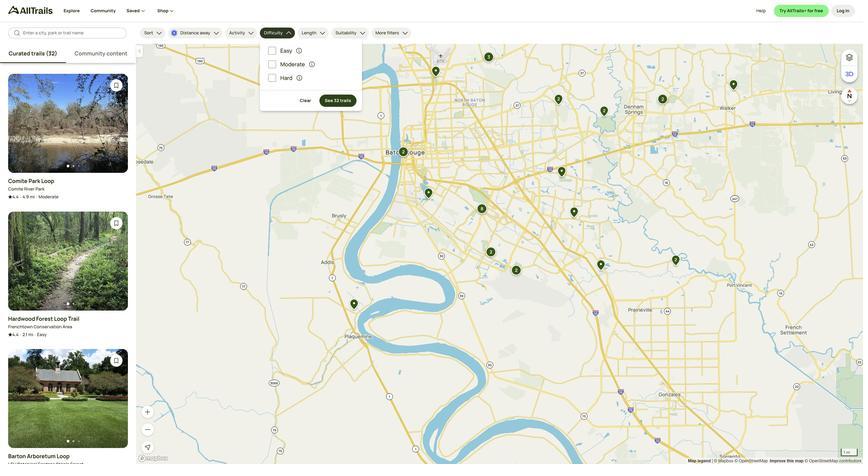 Task type: vqa. For each thing, say whether or not it's contained in the screenshot.
"Saved"
yes



Task type: locate. For each thing, give the bounding box(es) containing it.
more info image down the length
[[296, 47, 303, 54]]

1 vertical spatial navigate next image
[[113, 395, 120, 402]]

alltrails link
[[8, 6, 64, 17]]

moderate down comite park loop comite river park
[[39, 194, 59, 200]]

navigate previous image for hardwood forest loop trail
[[16, 258, 23, 264]]

0 vertical spatial navigate next image
[[113, 258, 120, 264]]

try
[[780, 8, 786, 14]]

4.4 left 4.9
[[12, 194, 19, 200]]

community content
[[75, 50, 127, 57]]

help link
[[757, 5, 766, 17]]

1 vertical spatial more info image
[[296, 75, 303, 81]]

loop for arboretum
[[57, 453, 70, 460]]

arboretum
[[27, 453, 56, 460]]

tab list
[[0, 44, 136, 63]]

4.4 inside 4.4 · 4.9 mi · moderate
[[12, 194, 19, 200]]

free
[[815, 8, 823, 14]]

4.4 inside the 4.4 · 2.1 mi · easy
[[12, 331, 19, 338]]

1 horizontal spatial moderate
[[280, 61, 305, 68]]

1 vertical spatial mi
[[28, 331, 33, 338]]

mapbox
[[719, 459, 734, 463]]

1 vertical spatial 4.4
[[12, 331, 19, 338]]

improve
[[770, 458, 786, 463]]

mi inside the 4.4 · 2.1 mi · easy
[[28, 331, 33, 338]]

enable 3d map image
[[846, 70, 854, 78], [846, 70, 854, 78]]

moderate
[[280, 61, 305, 68], [39, 194, 59, 200]]

alltrails image
[[8, 6, 53, 14]]

curated trails (32) tab
[[0, 44, 66, 63]]

© right map
[[805, 459, 808, 463]]

loop
[[41, 177, 54, 185], [54, 315, 67, 322], [57, 453, 70, 460]]

sort
[[144, 30, 153, 36]]

1 vertical spatial moderate
[[39, 194, 59, 200]]

map legend link
[[688, 458, 712, 463]]

park up river
[[29, 177, 40, 185]]

see
[[325, 97, 333, 104]]

1 4.4 from the top
[[12, 194, 19, 200]]

more filters button
[[372, 28, 412, 38]]

|
[[712, 459, 713, 463]]

0 vertical spatial community
[[91, 8, 116, 14]]

dialog
[[0, 0, 863, 464]]

2 horizontal spatial ©
[[805, 459, 808, 463]]

add to list image for hardwood forest loop trail
[[113, 220, 120, 227]]

1 add to list image from the top
[[113, 220, 120, 227]]

loop inside comite park loop comite river park
[[41, 177, 54, 185]]

0 horizontal spatial moderate
[[39, 194, 59, 200]]

comite
[[8, 177, 27, 185], [8, 186, 23, 192]]

try alltrails+ for free
[[780, 8, 823, 14]]

loop up 4.4 · 4.9 mi · moderate
[[41, 177, 54, 185]]

0 vertical spatial mi
[[30, 194, 35, 200]]

map region
[[136, 44, 863, 464]]

0 vertical spatial park
[[29, 177, 40, 185]]

0 vertical spatial add to list image
[[113, 220, 120, 227]]

2.1
[[22, 331, 27, 338]]

log in link
[[832, 5, 855, 17]]

content
[[106, 50, 127, 57]]

trails left '(32)'
[[31, 50, 45, 57]]

see 32 trails button
[[319, 95, 357, 107]]

improve this map link
[[770, 458, 804, 463]]

1 openstreetmap from the left
[[739, 459, 768, 463]]

saved button
[[127, 0, 157, 22]]

map options image for reset north and pitch image enable 3d map image
[[846, 53, 854, 62]]

activity
[[229, 30, 245, 36]]

filters
[[387, 30, 399, 36]]

0 vertical spatial more info image
[[296, 47, 303, 54]]

more info image
[[296, 47, 303, 54], [296, 75, 303, 81]]

community left saved
[[91, 8, 116, 14]]

more info image right the 'hard' at top left
[[296, 75, 303, 81]]

navigate previous image
[[16, 258, 23, 264], [16, 395, 23, 402]]

mi right 2.1
[[28, 331, 33, 338]]

explore
[[64, 8, 80, 14]]

zoom map in image for zoom map out icon
[[144, 409, 151, 416]]

0 vertical spatial trails
[[31, 50, 45, 57]]

clear
[[300, 97, 311, 104]]

0 vertical spatial moderate
[[280, 61, 305, 68]]

group
[[268, 45, 354, 84]]

zoom map in image
[[144, 409, 151, 416], [144, 409, 151, 416]]

easy
[[280, 47, 292, 54], [37, 331, 47, 338]]

alltrails+
[[787, 8, 807, 14]]

help
[[757, 8, 766, 14]]

length
[[302, 30, 317, 36]]

openstreetmap right map
[[809, 459, 838, 463]]

comite up 4.9
[[8, 186, 23, 192]]

1 horizontal spatial trails
[[340, 97, 351, 104]]

curated trails (32)
[[9, 50, 57, 57]]

hardwood
[[8, 315, 35, 322]]

Enter a city, park or trail name field
[[23, 30, 121, 36]]

1 vertical spatial add to list image
[[113, 357, 120, 364]]

4.4
[[12, 194, 19, 200], [12, 331, 19, 338]]

1 horizontal spatial openstreetmap
[[809, 459, 838, 463]]

2 © from the left
[[735, 459, 738, 463]]

reset north and pitch image
[[843, 89, 857, 103]]

frenchtown conservation area link
[[8, 323, 72, 330]]

zoom map in image for zoom map out image
[[144, 409, 151, 416]]

1 vertical spatial loop
[[54, 315, 67, 322]]

0 horizontal spatial ©
[[714, 459, 717, 463]]

2 comite from the top
[[8, 186, 23, 192]]

0 vertical spatial navigate previous image
[[16, 258, 23, 264]]

easy down difficulty button
[[280, 47, 292, 54]]

shop link
[[157, 0, 175, 22]]

1 vertical spatial easy
[[37, 331, 47, 338]]

1 horizontal spatial ©
[[735, 459, 738, 463]]

mi right 4.9
[[30, 194, 35, 200]]

map options image for enable 3d map image corresponding to reset north and pitch icon
[[846, 53, 854, 62]]

list containing map legend
[[688, 458, 862, 464]]

1 vertical spatial navigate previous image
[[16, 395, 23, 402]]

for
[[808, 8, 814, 14]]

trails inside tab
[[31, 50, 45, 57]]

2 navigate previous image from the top
[[16, 395, 23, 402]]

1 navigate next image from the top
[[113, 258, 120, 264]]

curated
[[9, 50, 30, 57]]

map options image
[[846, 53, 854, 62], [846, 53, 854, 62]]

in
[[846, 8, 850, 14]]

river
[[24, 186, 35, 192]]

suitability button
[[332, 28, 369, 38]]

reset north and pitch image
[[843, 89, 857, 103]]

map
[[688, 458, 697, 463]]

0 vertical spatial easy
[[280, 47, 292, 54]]

1 vertical spatial trails
[[340, 97, 351, 104]]

shop
[[157, 8, 169, 14]]

mi inside 4.4 · 4.9 mi · moderate
[[30, 194, 35, 200]]

try alltrails+ for free link
[[774, 5, 829, 17]]

0 horizontal spatial openstreetmap
[[739, 459, 768, 463]]

2 navigate next image from the top
[[113, 395, 120, 402]]

distance
[[180, 30, 199, 36]]

navigate next image
[[113, 258, 120, 264], [113, 395, 120, 402]]

· left 4.9
[[20, 194, 21, 200]]

·
[[20, 194, 21, 200], [36, 194, 37, 200], [20, 332, 21, 338], [35, 332, 36, 338]]

difficulty
[[264, 30, 283, 36]]

1 navigate previous image from the top
[[16, 258, 23, 264]]

easy down frenchtown conservation area link
[[37, 331, 47, 338]]

©
[[714, 459, 717, 463], [735, 459, 738, 463], [805, 459, 808, 463]]

add to list image for barton arboretum loop
[[113, 357, 120, 364]]

barton arboretum loop
[[8, 453, 70, 460]]

0 vertical spatial comite
[[8, 177, 27, 185]]

1 vertical spatial comite
[[8, 186, 23, 192]]

tab list containing curated trails (32)
[[0, 44, 136, 63]]

moderate up the 'hard' at top left
[[280, 61, 305, 68]]

1 vertical spatial community
[[75, 50, 105, 57]]

zoom map out image
[[144, 426, 151, 433]]

· right 4.9
[[36, 194, 37, 200]]

loop up area
[[54, 315, 67, 322]]

sort button
[[140, 28, 165, 38]]

0 horizontal spatial trails
[[31, 50, 45, 57]]

© mapbox link
[[714, 459, 734, 463]]

suitability
[[336, 30, 357, 36]]

mi
[[30, 194, 35, 200], [28, 331, 33, 338], [846, 450, 850, 454]]

comite up comite river park link
[[8, 177, 27, 185]]

community
[[91, 8, 116, 14], [75, 50, 105, 57]]

trails
[[31, 50, 45, 57], [340, 97, 351, 104]]

current location image
[[144, 444, 151, 451]]

enable 3d map image for reset north and pitch icon
[[846, 70, 854, 78]]

loop right arboretum
[[57, 453, 70, 460]]

None search field
[[8, 28, 127, 38]]

© right |
[[714, 459, 717, 463]]

community inside tab
[[75, 50, 105, 57]]

legend
[[698, 458, 711, 463]]

park up 4.4 · 4.9 mi · moderate
[[35, 186, 45, 192]]

2 4.4 from the top
[[12, 331, 19, 338]]

trails right 32 in the left of the page
[[340, 97, 351, 104]]

area
[[63, 323, 72, 330]]

easy inside the 4.4 · 2.1 mi · easy
[[37, 331, 47, 338]]

openstreetmap
[[739, 459, 768, 463], [809, 459, 838, 463]]

mi for comite
[[30, 194, 35, 200]]

more
[[376, 30, 386, 36]]

© right mapbox
[[735, 459, 738, 463]]

community left content
[[75, 50, 105, 57]]

openstreetmap left the improve
[[739, 459, 768, 463]]

loop inside hardwood forest loop trail frenchtown conservation area
[[54, 315, 67, 322]]

0 horizontal spatial easy
[[37, 331, 47, 338]]

park
[[29, 177, 40, 185], [35, 186, 45, 192]]

mi right 1
[[846, 450, 850, 454]]

list
[[688, 458, 862, 464]]

explore link
[[64, 0, 80, 22]]

add to list image
[[113, 220, 120, 227], [113, 357, 120, 364]]

more info image
[[309, 61, 315, 68]]

2 vertical spatial loop
[[57, 453, 70, 460]]

2 add to list image from the top
[[113, 357, 120, 364]]

activity button
[[225, 28, 257, 38]]

1
[[844, 450, 846, 454]]

0 vertical spatial loop
[[41, 177, 54, 185]]

comite park loop comite river park
[[8, 177, 54, 192]]

0 vertical spatial 4.4
[[12, 194, 19, 200]]

shop button
[[157, 0, 175, 22]]

group containing easy
[[268, 45, 354, 84]]

4.4 down frenchtown at the bottom
[[12, 331, 19, 338]]



Task type: describe. For each thing, give the bounding box(es) containing it.
4.4 for comite park loop
[[12, 194, 19, 200]]

conservation
[[34, 323, 62, 330]]

1 vertical spatial park
[[35, 186, 45, 192]]

community for community
[[91, 8, 116, 14]]

4.4 · 4.9 mi · moderate
[[12, 194, 59, 200]]

barton
[[8, 453, 26, 460]]

loop for park
[[41, 177, 54, 185]]

saved link
[[127, 0, 147, 22]]

forest
[[36, 315, 53, 322]]

loop for forest
[[54, 315, 67, 322]]

community link
[[91, 0, 116, 22]]

log
[[837, 8, 845, 14]]

add to list image
[[113, 82, 120, 89]]

hardwood forest loop trail frenchtown conservation area
[[8, 315, 79, 330]]

4.4 · 2.1 mi · easy
[[12, 331, 47, 338]]

see 32 trails
[[325, 97, 351, 104]]

difficulty button
[[260, 28, 295, 38]]

1 comite from the top
[[8, 177, 27, 185]]

4.9
[[22, 194, 29, 200]]

trail
[[68, 315, 79, 322]]

moderate inside 4.4 · 4.9 mi · moderate
[[39, 194, 59, 200]]

1 © from the left
[[714, 459, 717, 463]]

navigate next image
[[113, 120, 120, 127]]

trails inside button
[[340, 97, 351, 104]]

4.4 for hardwood forest loop trail
[[12, 331, 19, 338]]

community content tab
[[66, 44, 136, 63]]

saved
[[127, 8, 140, 14]]

3 © from the left
[[805, 459, 808, 463]]

2 vertical spatial mi
[[846, 450, 850, 454]]

map
[[795, 458, 804, 463]]

contributors
[[840, 459, 862, 463]]

1 mi
[[844, 450, 850, 454]]

32
[[334, 97, 339, 104]]

frenchtown
[[8, 323, 33, 330]]

mi for hardwood
[[28, 331, 33, 338]]

enable 3d map image for reset north and pitch image
[[846, 70, 854, 78]]

distance away button
[[168, 28, 222, 38]]

distance away
[[180, 30, 210, 36]]

navigate previous image
[[16, 120, 23, 127]]

© openstreetmap contributors link
[[805, 459, 862, 463]]

more info image for easy
[[296, 47, 303, 54]]

zoom map out image
[[144, 426, 151, 433]]

(32)
[[46, 50, 57, 57]]

more info image for hard
[[296, 75, 303, 81]]

more filters
[[376, 30, 399, 36]]

log in
[[837, 8, 850, 14]]

hard
[[280, 74, 293, 82]]

cookie consent banner dialog
[[8, 432, 855, 456]]

© openstreetmap link
[[735, 459, 768, 463]]

away
[[200, 30, 210, 36]]

clear button
[[294, 95, 317, 107]]

· down frenchtown conservation area link
[[35, 332, 36, 338]]

· left 2.1
[[20, 332, 21, 338]]

comite river park link
[[8, 186, 45, 192]]

this
[[787, 458, 794, 463]]

2 openstreetmap from the left
[[809, 459, 838, 463]]

map legend | © mapbox © openstreetmap improve this map © openstreetmap contributors
[[688, 458, 862, 463]]

navigate next image for barton arboretum loop
[[113, 395, 120, 402]]

navigate previous image for barton arboretum loop
[[16, 395, 23, 402]]

community for community content
[[75, 50, 105, 57]]

moderate inside "group"
[[280, 61, 305, 68]]

1 horizontal spatial easy
[[280, 47, 292, 54]]

length button
[[298, 28, 329, 38]]

navigate next image for hardwood forest loop trail
[[113, 258, 120, 264]]



